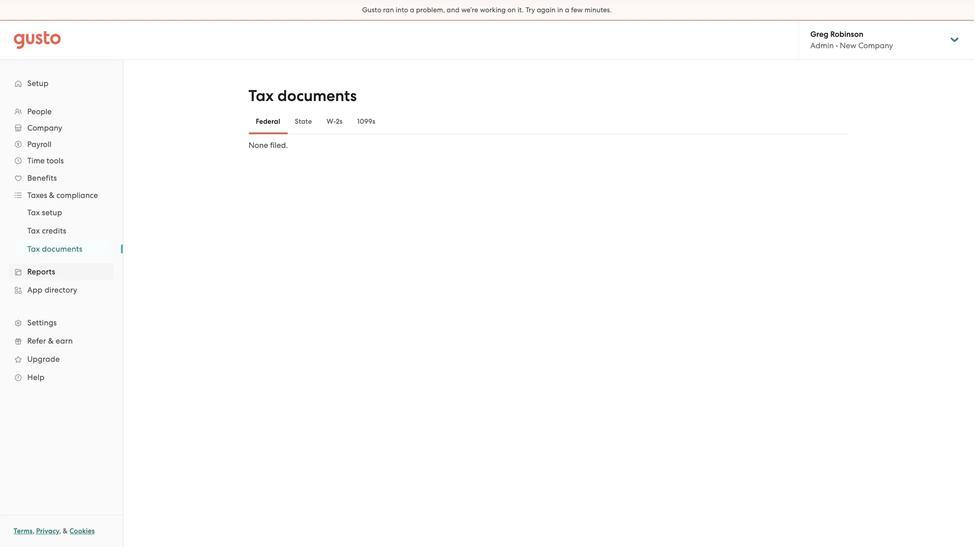 Task type: vqa. For each thing, say whether or not it's contained in the screenshot.
Up at the right bottom of page
no



Task type: locate. For each thing, give the bounding box(es) containing it.
1 horizontal spatial company
[[859, 41, 894, 50]]

terms link
[[14, 527, 33, 535]]

company inside dropdown button
[[27, 123, 62, 132]]

earn
[[56, 336, 73, 345]]

app directory
[[27, 285, 77, 294]]

w-
[[327, 117, 336, 126]]

documents inside gusto navigation element
[[42, 244, 83, 254]]

benefits
[[27, 173, 57, 183]]

minutes.
[[585, 6, 612, 14]]

1 horizontal spatial documents
[[278, 86, 357, 105]]

a right "into"
[[410, 6, 415, 14]]

benefits link
[[9, 170, 114, 186]]

documents up state
[[278, 86, 357, 105]]

documents
[[278, 86, 357, 105], [42, 244, 83, 254]]

federal
[[256, 117, 280, 126]]

a right in
[[565, 6, 570, 14]]

w-2s button
[[320, 111, 350, 132]]

tax down the tax credits
[[27, 244, 40, 254]]

company right new on the right of page
[[859, 41, 894, 50]]

gusto navigation element
[[0, 60, 123, 401]]

1 list from the top
[[0, 103, 123, 386]]

app directory link
[[9, 282, 114, 298]]

2 a from the left
[[565, 6, 570, 14]]

1099s
[[357, 117, 376, 126]]

0 horizontal spatial documents
[[42, 244, 83, 254]]

0 vertical spatial &
[[49, 191, 55, 200]]

company down people
[[27, 123, 62, 132]]

, left privacy
[[33, 527, 35, 535]]

& inside dropdown button
[[49, 191, 55, 200]]

tax forms tab list
[[249, 109, 849, 134]]

0 vertical spatial company
[[859, 41, 894, 50]]

0 horizontal spatial a
[[410, 6, 415, 14]]

help
[[27, 373, 45, 382]]

refer & earn
[[27, 336, 73, 345]]

0 horizontal spatial ,
[[33, 527, 35, 535]]

tax documents down credits
[[27, 244, 83, 254]]

1 horizontal spatial ,
[[59, 527, 61, 535]]

company
[[859, 41, 894, 50], [27, 123, 62, 132]]

gusto
[[363, 6, 382, 14]]

0 horizontal spatial tax documents
[[27, 244, 83, 254]]

, left cookies
[[59, 527, 61, 535]]

1 vertical spatial documents
[[42, 244, 83, 254]]

tax for tax setup link
[[27, 208, 40, 217]]

2s
[[336, 117, 343, 126]]

setup
[[27, 79, 49, 88]]

& left the earn
[[48, 336, 54, 345]]

tax setup link
[[16, 204, 114, 221]]

people button
[[9, 103, 114, 120]]

payroll button
[[9, 136, 114, 152]]

2 list from the top
[[0, 203, 123, 258]]

working
[[480, 6, 506, 14]]

•
[[836, 41, 839, 50]]

1 vertical spatial tax documents
[[27, 244, 83, 254]]

taxes & compliance
[[27, 191, 98, 200]]

people
[[27, 107, 52, 116]]

cookies
[[70, 527, 95, 535]]

1 vertical spatial &
[[48, 336, 54, 345]]

new
[[841, 41, 857, 50]]

taxes
[[27, 191, 47, 200]]

1 horizontal spatial tax documents
[[249, 86, 357, 105]]

again
[[537, 6, 556, 14]]

tax documents
[[249, 86, 357, 105], [27, 244, 83, 254]]

documents down tax credits link
[[42, 244, 83, 254]]

filed.
[[270, 141, 288, 150]]

2 vertical spatial &
[[63, 527, 68, 535]]

0 vertical spatial tax documents
[[249, 86, 357, 105]]

setup
[[42, 208, 62, 217]]

refer
[[27, 336, 46, 345]]

& right taxes
[[49, 191, 55, 200]]

setup link
[[9, 75, 114, 91]]

&
[[49, 191, 55, 200], [48, 336, 54, 345], [63, 527, 68, 535]]

problem,
[[416, 6, 445, 14]]

tax documents up state
[[249, 86, 357, 105]]

we're
[[462, 6, 479, 14]]

1 vertical spatial company
[[27, 123, 62, 132]]

1099s button
[[350, 111, 383, 132]]

greg robinson admin • new company
[[811, 30, 894, 50]]

tax credits
[[27, 226, 66, 235]]

1 horizontal spatial a
[[565, 6, 570, 14]]

tax down taxes
[[27, 208, 40, 217]]

upgrade link
[[9, 351, 114, 367]]

tax left credits
[[27, 226, 40, 235]]

1 a from the left
[[410, 6, 415, 14]]

,
[[33, 527, 35, 535], [59, 527, 61, 535]]

a
[[410, 6, 415, 14], [565, 6, 570, 14]]

& for earn
[[48, 336, 54, 345]]

none
[[249, 141, 268, 150]]

0 horizontal spatial company
[[27, 123, 62, 132]]

& left cookies
[[63, 527, 68, 535]]

cookies button
[[70, 526, 95, 537]]

w-2s
[[327, 117, 343, 126]]

tax
[[249, 86, 274, 105], [27, 208, 40, 217], [27, 226, 40, 235], [27, 244, 40, 254]]

tax for tax credits link
[[27, 226, 40, 235]]

list
[[0, 103, 123, 386], [0, 203, 123, 258]]



Task type: describe. For each thing, give the bounding box(es) containing it.
tax credits link
[[16, 223, 114, 239]]

in
[[558, 6, 564, 14]]

taxes & compliance button
[[9, 187, 114, 203]]

tax for "tax documents" link
[[27, 244, 40, 254]]

tax documents inside gusto navigation element
[[27, 244, 83, 254]]

gusto ran into a problem, and we're working on it. try again in a few minutes.
[[363, 6, 612, 14]]

on
[[508, 6, 516, 14]]

tax up federal button
[[249, 86, 274, 105]]

upgrade
[[27, 355, 60, 364]]

terms
[[14, 527, 33, 535]]

robinson
[[831, 30, 864, 39]]

ran
[[383, 6, 394, 14]]

company button
[[9, 120, 114, 136]]

2 , from the left
[[59, 527, 61, 535]]

payroll
[[27, 140, 52, 149]]

and
[[447, 6, 460, 14]]

reports
[[27, 267, 55, 276]]

settings
[[27, 318, 57, 327]]

into
[[396, 6, 409, 14]]

refer & earn link
[[9, 333, 114, 349]]

tax setup
[[27, 208, 62, 217]]

app
[[27, 285, 43, 294]]

0 vertical spatial documents
[[278, 86, 357, 105]]

state button
[[288, 111, 320, 132]]

time
[[27, 156, 45, 165]]

reports link
[[9, 264, 114, 280]]

time tools
[[27, 156, 64, 165]]

time tools button
[[9, 152, 114, 169]]

list containing people
[[0, 103, 123, 386]]

credits
[[42, 226, 66, 235]]

company inside greg robinson admin • new company
[[859, 41, 894, 50]]

tools
[[47, 156, 64, 165]]

none filed.
[[249, 141, 288, 150]]

try
[[526, 6, 535, 14]]

federal button
[[249, 111, 288, 132]]

help link
[[9, 369, 114, 385]]

state
[[295, 117, 312, 126]]

home image
[[14, 31, 61, 49]]

privacy
[[36, 527, 59, 535]]

1 , from the left
[[33, 527, 35, 535]]

it.
[[518, 6, 524, 14]]

admin
[[811, 41, 834, 50]]

tax documents link
[[16, 241, 114, 257]]

list containing tax setup
[[0, 203, 123, 258]]

terms , privacy , & cookies
[[14, 527, 95, 535]]

few
[[572, 6, 583, 14]]

greg
[[811, 30, 829, 39]]

privacy link
[[36, 527, 59, 535]]

settings link
[[9, 314, 114, 331]]

& for compliance
[[49, 191, 55, 200]]

directory
[[45, 285, 77, 294]]

compliance
[[56, 191, 98, 200]]



